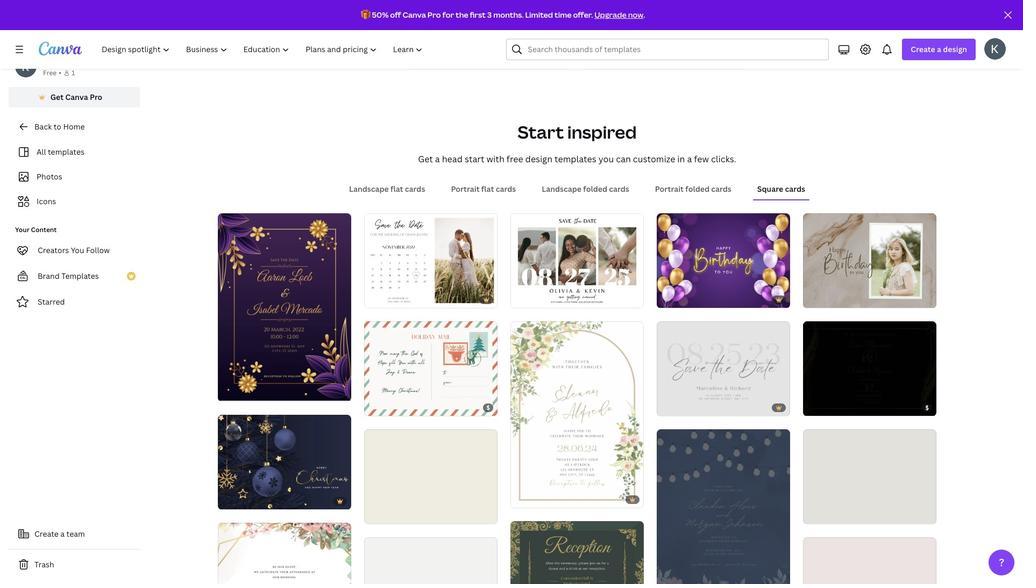 Task type: describe. For each thing, give the bounding box(es) containing it.
our
[[596, 29, 610, 39]]

months.
[[493, 10, 524, 20]]

you
[[598, 153, 614, 165]]

upgrade
[[594, 10, 626, 20]]

cards for landscape folded cards
[[609, 184, 629, 194]]

1 card(s) from $9.50
[[596, 13, 669, 23]]

design inside dropdown button
[[943, 44, 967, 54]]

clicks.
[[711, 153, 736, 165]]

flat for portrait
[[481, 184, 494, 194]]

you
[[71, 245, 84, 255]]

home
[[63, 122, 85, 132]]

paper
[[506, 29, 527, 39]]

more
[[455, 29, 474, 39]]

create a design button
[[902, 39, 976, 60]]

cards for landscape flat cards
[[405, 184, 425, 194]]

the
[[456, 10, 468, 20]]

all templates link
[[15, 142, 133, 162]]

head
[[442, 153, 463, 165]]

night garden wedding invitation card image
[[657, 430, 790, 585]]

square cards button
[[753, 179, 809, 200]]

start
[[518, 120, 564, 144]]

free
[[43, 68, 57, 77]]

your
[[15, 225, 29, 235]]

kendall parks image
[[984, 38, 1006, 60]]

choice.
[[529, 29, 555, 39]]

with
[[486, 153, 504, 165]]

few
[[694, 153, 709, 165]]

gsm for 300–350
[[631, 45, 646, 55]]

inspired
[[567, 120, 637, 144]]

landscape for landscape flat cards
[[349, 184, 389, 194]]

to
[[54, 122, 61, 132]]

back to home link
[[9, 116, 140, 138]]

card(s) for thickest,
[[602, 13, 627, 23]]

personal
[[43, 56, 75, 67]]

happy  birthday image
[[803, 214, 936, 308]]

first
[[470, 10, 486, 20]]

can
[[616, 153, 631, 165]]

photos
[[37, 172, 62, 182]]

240–300 gsm weight.
[[420, 45, 498, 55]]

300–350 gsm weight.
[[596, 45, 674, 55]]

trash
[[34, 560, 54, 570]]

create a team
[[34, 529, 85, 539]]

our thickest, most luxurious paper.
[[596, 29, 723, 39]]

offer.
[[573, 10, 593, 20]]

1 for 1 card(s) from $8.00
[[420, 13, 424, 23]]

start
[[465, 153, 484, 165]]

get a head start with free design templates you can customize in a few clicks.
[[418, 153, 736, 165]]

landscape for landscape folded cards
[[542, 184, 581, 194]]

$ for turquoise and red retro christmas card image
[[486, 404, 490, 412]]

follow
[[86, 245, 110, 255]]

for
[[442, 10, 454, 20]]

a for design
[[937, 44, 941, 54]]

create for create a team
[[34, 529, 59, 539]]

creators
[[38, 245, 69, 255]]

get for get a head start with free design templates you can customize in a few clicks.
[[418, 153, 433, 165]]

🎁
[[361, 10, 370, 20]]

a for team
[[60, 529, 65, 539]]

gold boho floral arch wedding invitation image
[[510, 322, 644, 508]]

brand templates link
[[9, 266, 140, 287]]

brand
[[38, 271, 60, 281]]

off
[[390, 10, 401, 20]]

back to home
[[34, 122, 85, 132]]

back
[[34, 122, 52, 132]]

all
[[37, 147, 46, 157]]

create for create a design
[[911, 44, 935, 54]]

folded for landscape
[[583, 184, 607, 194]]

weight. for luxurious
[[648, 45, 674, 55]]

cards for portrait flat cards
[[496, 184, 516, 194]]

paper.
[[700, 29, 723, 39]]

starred link
[[9, 292, 140, 313]]

time
[[555, 10, 572, 20]]

landscape folded cards
[[542, 184, 629, 194]]

trash link
[[9, 555, 140, 576]]

your content
[[15, 225, 57, 235]]

turquoise and red retro christmas card image
[[364, 322, 498, 416]]

free
[[507, 153, 523, 165]]

•
[[59, 68, 61, 77]]

modern calendar photo save the date invitation card image
[[364, 213, 498, 309]]

gsm for 240–300
[[455, 45, 470, 55]]

240–300
[[420, 45, 453, 55]]

starred
[[38, 297, 65, 307]]

0 horizontal spatial 1
[[71, 68, 75, 77]]

weight. for durable
[[471, 45, 498, 55]]

merry christmas and happy new year greeting card image
[[218, 415, 351, 510]]

top level navigation element
[[95, 39, 432, 60]]

0 vertical spatial pro
[[428, 10, 441, 20]]

a thicker, more durable paper choice.
[[420, 29, 555, 39]]



Task type: locate. For each thing, give the bounding box(es) containing it.
2 gsm from the left
[[631, 45, 646, 55]]

canva
[[403, 10, 426, 20], [65, 92, 88, 102]]

1 card(s) from $8.00
[[420, 13, 493, 23]]

4 cards from the left
[[711, 184, 731, 194]]

1 horizontal spatial flat
[[481, 184, 494, 194]]

pro
[[428, 10, 441, 20], [90, 92, 102, 102]]

portrait inside button
[[655, 184, 684, 194]]

most
[[645, 29, 663, 39]]

0 horizontal spatial templates
[[48, 147, 84, 157]]

folded
[[583, 184, 607, 194], [685, 184, 709, 194]]

1 card(s) from the left
[[426, 13, 451, 23]]

2 flat from the left
[[481, 184, 494, 194]]

2 portrait from the left
[[655, 184, 684, 194]]

cards inside square cards button
[[785, 184, 805, 194]]

1 gsm from the left
[[455, 45, 470, 55]]

create
[[911, 44, 935, 54], [34, 529, 59, 539]]

5 cards from the left
[[785, 184, 805, 194]]

limited
[[525, 10, 553, 20]]

landscape flat cards
[[349, 184, 425, 194]]

weight.
[[471, 45, 498, 55], [648, 45, 674, 55]]

icons
[[37, 196, 56, 207]]

a inside button
[[60, 529, 65, 539]]

design
[[943, 44, 967, 54], [525, 153, 552, 165]]

0 horizontal spatial design
[[525, 153, 552, 165]]

pro left for
[[428, 10, 441, 20]]

2 cards from the left
[[496, 184, 516, 194]]

$8.00
[[472, 13, 493, 23]]

get inside button
[[50, 92, 63, 102]]

Search search field
[[528, 39, 822, 60]]

create a team button
[[9, 524, 140, 545]]

brand templates
[[38, 271, 99, 281]]

$9.50
[[648, 13, 669, 23]]

templates down start inspired
[[555, 153, 596, 165]]

portrait for portrait folded cards
[[655, 184, 684, 194]]

from
[[453, 13, 470, 23], [629, 13, 647, 23]]

from up more
[[453, 13, 470, 23]]

weight. down a thicker, more durable paper choice.
[[471, 45, 498, 55]]

1 horizontal spatial templates
[[555, 153, 596, 165]]

cards
[[405, 184, 425, 194], [496, 184, 516, 194], [609, 184, 629, 194], [711, 184, 731, 194], [785, 184, 805, 194]]

get
[[50, 92, 63, 102], [418, 153, 433, 165]]

creators you follow
[[38, 245, 110, 255]]

portrait folded cards
[[655, 184, 731, 194]]

1 right the offer.
[[596, 13, 600, 23]]

a
[[937, 44, 941, 54], [435, 153, 440, 165], [687, 153, 692, 165], [60, 529, 65, 539]]

2 landscape from the left
[[542, 184, 581, 194]]

1 flat from the left
[[390, 184, 403, 194]]

1 horizontal spatial canva
[[403, 10, 426, 20]]

0 horizontal spatial portrait
[[451, 184, 480, 194]]

card(s) up thicker,
[[426, 13, 451, 23]]

.
[[643, 10, 645, 20]]

2 $ from the left
[[925, 404, 929, 412]]

from for $9.50
[[629, 13, 647, 23]]

folded inside button
[[583, 184, 607, 194]]

pro up back to home link
[[90, 92, 102, 102]]

0 horizontal spatial card(s)
[[426, 13, 451, 23]]

classic minimalist trendy save the date replace photo card image
[[510, 214, 644, 308]]

portrait for portrait flat cards
[[451, 184, 480, 194]]

3 cards from the left
[[609, 184, 629, 194]]

cards for portrait folded cards
[[711, 184, 731, 194]]

get down •
[[50, 92, 63, 102]]

create a design
[[911, 44, 967, 54]]

square
[[757, 184, 783, 194]]

landscape folded cards button
[[537, 179, 634, 200]]

square cards
[[757, 184, 805, 194]]

1 weight. from the left
[[471, 45, 498, 55]]

0 vertical spatial get
[[50, 92, 63, 102]]

get canva pro
[[50, 92, 102, 102]]

1 right •
[[71, 68, 75, 77]]

portrait flat cards button
[[447, 179, 520, 200]]

None search field
[[506, 39, 829, 60]]

black gold modern wedding invitation card image
[[803, 322, 936, 416]]

1 horizontal spatial weight.
[[648, 45, 674, 55]]

gold green elegant reception wedding invitation image
[[510, 522, 644, 585]]

2 folded from the left
[[685, 184, 709, 194]]

0 vertical spatial design
[[943, 44, 967, 54]]

create inside dropdown button
[[911, 44, 935, 54]]

1 horizontal spatial gsm
[[631, 45, 646, 55]]

portrait folded cards button
[[651, 179, 736, 200]]

a
[[420, 29, 425, 39]]

purple and gold aesthetics floral save the date card image
[[218, 214, 351, 401]]

$
[[486, 404, 490, 412], [925, 404, 929, 412]]

1 folded from the left
[[583, 184, 607, 194]]

get canva pro button
[[9, 87, 140, 108]]

0 horizontal spatial get
[[50, 92, 63, 102]]

upgrade now button
[[594, 10, 643, 20]]

durable
[[476, 29, 504, 39]]

0 horizontal spatial folded
[[583, 184, 607, 194]]

customize
[[633, 153, 675, 165]]

0 horizontal spatial gsm
[[455, 45, 470, 55]]

1 horizontal spatial portrait
[[655, 184, 684, 194]]

300–350
[[596, 45, 630, 55]]

0 horizontal spatial landscape
[[349, 184, 389, 194]]

1 horizontal spatial folded
[[685, 184, 709, 194]]

0 vertical spatial canva
[[403, 10, 426, 20]]

card(s) for thicker,
[[426, 13, 451, 23]]

folded down few
[[685, 184, 709, 194]]

1 cards from the left
[[405, 184, 425, 194]]

thickest,
[[612, 29, 643, 39]]

gsm down thickest,
[[631, 45, 646, 55]]

gsm down more
[[455, 45, 470, 55]]

1 horizontal spatial create
[[911, 44, 935, 54]]

in
[[677, 153, 685, 165]]

templates
[[61, 271, 99, 281]]

1 vertical spatial canva
[[65, 92, 88, 102]]

1 horizontal spatial design
[[943, 44, 967, 54]]

1 $ from the left
[[486, 404, 490, 412]]

2 weight. from the left
[[648, 45, 674, 55]]

from for $8.00
[[453, 13, 470, 23]]

team
[[66, 529, 85, 539]]

0 horizontal spatial flat
[[390, 184, 403, 194]]

1 for 1 card(s) from $9.50
[[596, 13, 600, 23]]

design left kendall parks image
[[943, 44, 967, 54]]

thicker,
[[427, 29, 453, 39]]

2 card(s) from the left
[[602, 13, 627, 23]]

cards inside landscape flat cards button
[[405, 184, 425, 194]]

cards inside the portrait flat cards button
[[496, 184, 516, 194]]

1 vertical spatial pro
[[90, 92, 102, 102]]

1 horizontal spatial get
[[418, 153, 433, 165]]

landscape flat cards button
[[345, 179, 429, 200]]

card(s)
[[426, 13, 451, 23], [602, 13, 627, 23]]

flat
[[390, 184, 403, 194], [481, 184, 494, 194]]

start inspired
[[518, 120, 637, 144]]

1 horizontal spatial card(s)
[[602, 13, 627, 23]]

$ for black gold modern wedding invitation card image
[[925, 404, 929, 412]]

0 horizontal spatial create
[[34, 529, 59, 539]]

card(s) up 'our'
[[602, 13, 627, 23]]

now
[[628, 10, 643, 20]]

pro inside the get canva pro button
[[90, 92, 102, 102]]

folded inside button
[[685, 184, 709, 194]]

content
[[31, 225, 57, 235]]

3
[[487, 10, 492, 20]]

portrait down start
[[451, 184, 480, 194]]

cards inside portrait folded cards button
[[711, 184, 731, 194]]

2 from from the left
[[629, 13, 647, 23]]

portrait flat cards
[[451, 184, 516, 194]]

canva inside button
[[65, 92, 88, 102]]

violet exciting happy birthday greeting card image
[[657, 214, 790, 308]]

colorful creative watercolor floral free wedding invitation card image
[[218, 523, 351, 585]]

free •
[[43, 68, 61, 77]]

portrait down "in" on the right
[[655, 184, 684, 194]]

luxurious
[[665, 29, 698, 39]]

photos link
[[15, 167, 133, 187]]

flat for landscape
[[390, 184, 403, 194]]

canva right off
[[403, 10, 426, 20]]

1 vertical spatial design
[[525, 153, 552, 165]]

1 horizontal spatial landscape
[[542, 184, 581, 194]]

get left head
[[418, 153, 433, 165]]

get for get canva pro
[[50, 92, 63, 102]]

icons link
[[15, 191, 133, 212]]

1 vertical spatial create
[[34, 529, 59, 539]]

1 from from the left
[[453, 13, 470, 23]]

0 horizontal spatial $
[[486, 404, 490, 412]]

0 vertical spatial create
[[911, 44, 935, 54]]

portrait inside button
[[451, 184, 480, 194]]

50%
[[372, 10, 389, 20]]

templates
[[48, 147, 84, 157], [555, 153, 596, 165]]

0 horizontal spatial pro
[[90, 92, 102, 102]]

1 up a
[[420, 13, 424, 23]]

1 horizontal spatial from
[[629, 13, 647, 23]]

a inside dropdown button
[[937, 44, 941, 54]]

0 horizontal spatial canva
[[65, 92, 88, 102]]

🎁 50% off canva pro for the first 3 months. limited time offer. upgrade now .
[[361, 10, 645, 20]]

cards inside landscape folded cards button
[[609, 184, 629, 194]]

folded down you on the top right
[[583, 184, 607, 194]]

0 horizontal spatial from
[[453, 13, 470, 23]]

0 horizontal spatial weight.
[[471, 45, 498, 55]]

a for head
[[435, 153, 440, 165]]

canva up home at the top of page
[[65, 92, 88, 102]]

creators you follow link
[[9, 240, 140, 261]]

1 portrait from the left
[[451, 184, 480, 194]]

1 vertical spatial get
[[418, 153, 433, 165]]

1 horizontal spatial pro
[[428, 10, 441, 20]]

design right free
[[525, 153, 552, 165]]

2 horizontal spatial 1
[[596, 13, 600, 23]]

weight. down our thickest, most luxurious paper.
[[648, 45, 674, 55]]

all templates
[[37, 147, 84, 157]]

create inside button
[[34, 529, 59, 539]]

1 horizontal spatial 1
[[420, 13, 424, 23]]

beige trendy minimalist aesthetic save the date card image
[[657, 322, 790, 416]]

1 landscape from the left
[[349, 184, 389, 194]]

folded for portrait
[[685, 184, 709, 194]]

1 horizontal spatial $
[[925, 404, 929, 412]]

templates right all
[[48, 147, 84, 157]]

from up thickest,
[[629, 13, 647, 23]]



Task type: vqa. For each thing, say whether or not it's contained in the screenshot.
Square on the top right
yes



